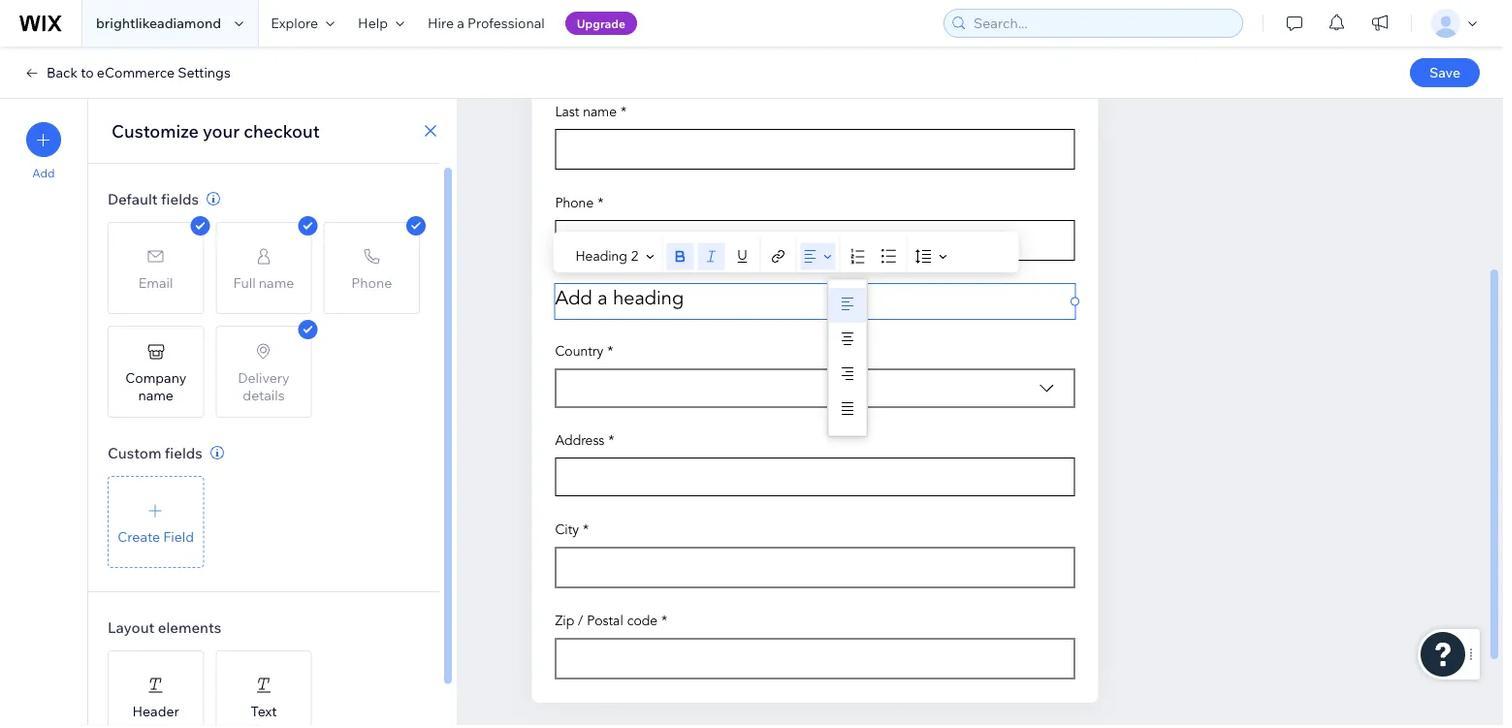 Task type: locate. For each thing, give the bounding box(es) containing it.
1 horizontal spatial a
[[598, 287, 608, 310]]

custom
[[108, 444, 161, 462]]

back to ecommerce settings
[[47, 64, 231, 81]]

0 horizontal spatial add
[[32, 166, 55, 180]]

fields for default fields
[[161, 190, 199, 208]]

1 vertical spatial add
[[555, 287, 592, 310]]

help button
[[346, 0, 416, 47]]

0 vertical spatial a
[[457, 15, 465, 32]]

create field button
[[108, 476, 204, 569]]

add for add a heading
[[555, 287, 592, 310]]

a inside hire a professional 'link'
[[457, 15, 465, 32]]

a right hire
[[457, 15, 465, 32]]

create field
[[118, 528, 194, 545]]

hire
[[428, 15, 454, 32]]

upgrade button
[[565, 12, 637, 35]]

text
[[251, 703, 277, 720]]

0 vertical spatial add
[[32, 166, 55, 180]]

heading 2 button
[[572, 243, 658, 270]]

0 vertical spatial fields
[[161, 190, 199, 208]]

fields right default
[[161, 190, 199, 208]]

2
[[631, 248, 639, 265]]

name
[[138, 387, 174, 404]]

field
[[163, 528, 194, 545]]

add a heading
[[555, 287, 684, 310]]

add
[[32, 166, 55, 180], [555, 287, 592, 310]]

layout elements
[[108, 619, 222, 637]]

fields right custom
[[165, 444, 203, 462]]

1 vertical spatial a
[[598, 287, 608, 310]]

0 horizontal spatial a
[[457, 15, 465, 32]]

a down heading
[[598, 287, 608, 310]]

default fields
[[108, 190, 199, 208]]

create
[[118, 528, 160, 545]]

a for professional
[[457, 15, 465, 32]]

fields
[[161, 190, 199, 208], [165, 444, 203, 462]]

fields for custom fields
[[165, 444, 203, 462]]

checkout
[[244, 120, 320, 142]]

save button
[[1411, 58, 1481, 87]]

1 vertical spatial fields
[[165, 444, 203, 462]]

1 horizontal spatial add
[[555, 287, 592, 310]]

back to ecommerce settings button
[[23, 64, 231, 81]]

add inside 'add' button
[[32, 166, 55, 180]]

to
[[81, 64, 94, 81]]

a
[[457, 15, 465, 32], [598, 287, 608, 310]]

upgrade
[[577, 16, 626, 31]]



Task type: vqa. For each thing, say whether or not it's contained in the screenshot.
V2 in the option
no



Task type: describe. For each thing, give the bounding box(es) containing it.
ecommerce
[[97, 64, 175, 81]]

company
[[125, 369, 186, 386]]

a for heading
[[598, 287, 608, 310]]

elements
[[158, 619, 222, 637]]

explore
[[271, 15, 318, 32]]

hire a professional link
[[416, 0, 557, 47]]

default
[[108, 190, 158, 208]]

Search... field
[[968, 10, 1237, 37]]

brightlikeadiamond
[[96, 15, 221, 32]]

hire a professional
[[428, 15, 545, 32]]

settings
[[178, 64, 231, 81]]

layout
[[108, 619, 155, 637]]

custom fields
[[108, 444, 203, 462]]

professional
[[468, 15, 545, 32]]

add button
[[26, 122, 61, 180]]

heading
[[576, 248, 628, 265]]

your
[[203, 120, 240, 142]]

header
[[132, 703, 179, 720]]

back
[[47, 64, 78, 81]]

heading 2
[[576, 248, 639, 265]]

company name
[[125, 369, 186, 404]]

customize your checkout
[[112, 120, 320, 142]]

customize
[[112, 120, 199, 142]]

heading
[[613, 287, 684, 310]]

add for add
[[32, 166, 55, 180]]

help
[[358, 15, 388, 32]]

save
[[1430, 64, 1461, 81]]



